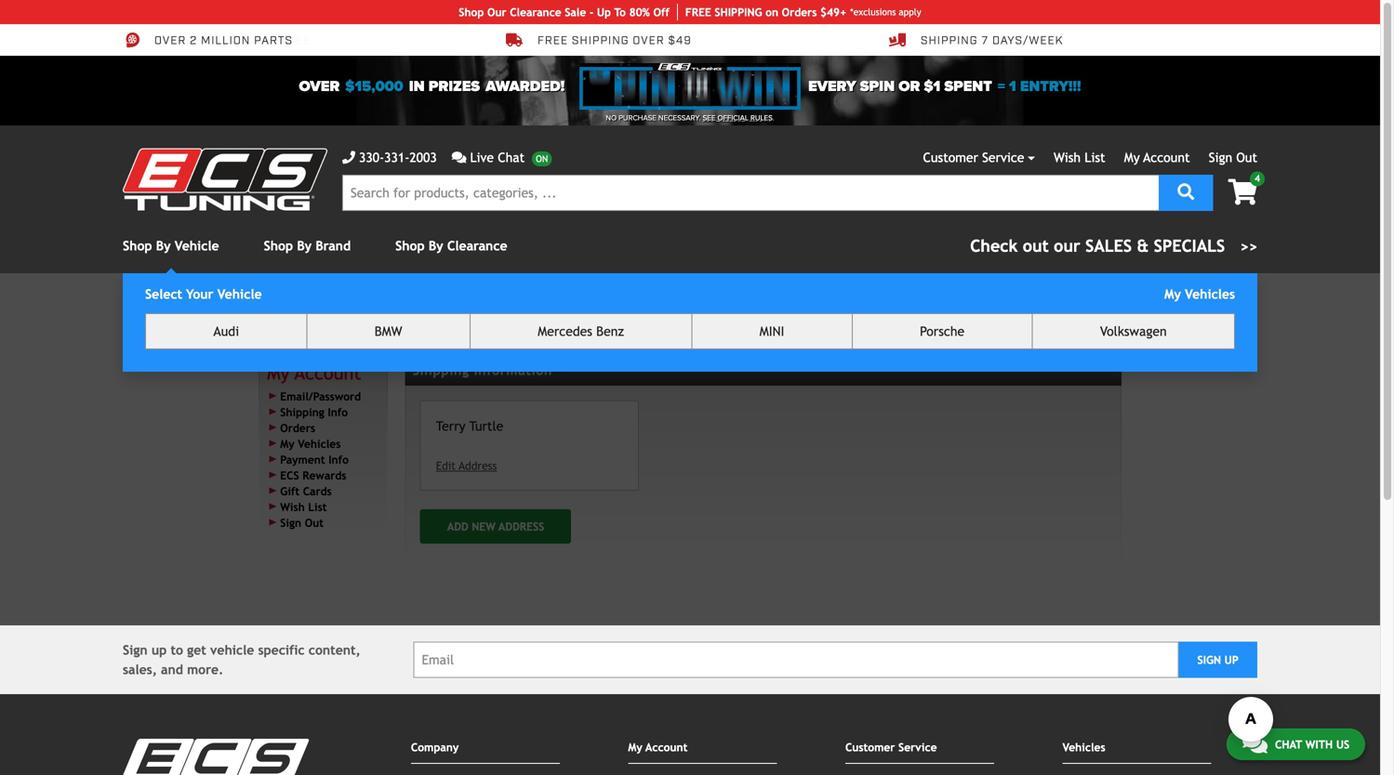 Task type: describe. For each thing, give the bounding box(es) containing it.
by for vehicle
[[156, 239, 171, 254]]

shop by clearance link
[[395, 239, 507, 254]]

$1
[[924, 78, 941, 95]]

$15,000
[[345, 78, 403, 95]]

vehicles inside 'my account email/password shipping info orders my vehicles payment info ecs rewards gift cards wish list sign out'
[[298, 438, 341, 451]]

wish inside 'my account email/password shipping info orders my vehicles payment info ecs rewards gift cards wish list sign out'
[[280, 501, 305, 514]]

or
[[899, 78, 920, 95]]

tech
[[596, 33, 627, 48]]

7
[[982, 33, 989, 48]]

to inside sign up to get vehicle specific content, sales, and more.
[[171, 643, 183, 658]]

customer service button
[[923, 148, 1035, 167]]

-
[[590, 6, 594, 19]]

4
[[1255, 173, 1260, 184]]

enthusiast built
[[921, 33, 1033, 48]]

1 vertical spatial customer
[[846, 741, 895, 754]]

home
[[274, 301, 303, 314]]

more.
[[187, 663, 223, 677]]

1 horizontal spatial wish
[[1054, 150, 1081, 165]]

ship
[[715, 6, 738, 19]]

tap
[[941, 307, 960, 321]]

gift
[[280, 485, 300, 498]]

shipping inside 'my account email/password shipping info orders my vehicles payment info ecs rewards gift cards wish list sign out'
[[280, 406, 324, 419]]

gift cards link
[[280, 485, 332, 498]]

shop by vehicle link
[[123, 239, 219, 254]]

select for select link
[[1069, 307, 1102, 318]]

shop for shop our clearance sale - up to 80% off
[[459, 6, 484, 19]]

vehicle for select your vehicle
[[217, 287, 262, 302]]

shipping 7 days/week link
[[889, 32, 1064, 48]]

price match guarantee link
[[123, 32, 311, 48]]

add
[[447, 520, 469, 533]]

payment info link
[[280, 453, 349, 466]]

my vehicles
[[1165, 287, 1235, 302]]

1 horizontal spatial chat
[[1275, 739, 1302, 752]]

terry
[[436, 419, 466, 434]]

off
[[653, 6, 670, 19]]

days/week
[[993, 33, 1064, 48]]

our
[[487, 6, 507, 19]]

shop our clearance sale - up to 80% off
[[459, 6, 670, 19]]

see
[[703, 113, 716, 123]]

select your vehicle
[[145, 287, 262, 302]]

support
[[631, 33, 687, 48]]

enthusiast built link
[[889, 32, 1033, 48]]

lifetime
[[538, 33, 593, 48]]

shop for shop by clearance
[[395, 239, 425, 254]]

sale
[[565, 6, 586, 19]]

shop for shop by brand
[[264, 239, 293, 254]]

my account email/password shipping info orders my vehicles payment info ecs rewards gift cards wish list sign out
[[267, 362, 361, 530]]

mini
[[760, 324, 785, 339]]

enthusiast
[[921, 33, 996, 48]]

customer inside dropdown button
[[923, 150, 979, 165]]

sign out
[[1209, 150, 1258, 165]]

clearance for our
[[510, 6, 562, 19]]

lifetime tech support link
[[506, 32, 687, 48]]

necessary.
[[659, 113, 701, 123]]

0 horizontal spatial sign out link
[[280, 517, 324, 530]]

to
[[614, 6, 626, 19]]

0 vertical spatial vehicle
[[1057, 307, 1097, 321]]

on
[[766, 6, 779, 19]]

over 2 million parts link
[[123, 32, 293, 48]]

email/password
[[280, 390, 361, 403]]

no purchase necessary. see official rules .
[[606, 113, 775, 123]]

ecs tuning 'spin to win' contest logo image
[[579, 63, 801, 110]]

Email email field
[[414, 642, 1179, 678]]

80%
[[629, 6, 650, 19]]

in
[[409, 78, 425, 95]]

330-331-2003 link
[[342, 148, 437, 167]]

sign for sign out
[[1209, 150, 1233, 165]]

shipping 7 days/week
[[921, 33, 1064, 48]]

0 vertical spatial wish list link
[[1054, 150, 1106, 165]]

&
[[1137, 236, 1149, 256]]

shop by brand
[[264, 239, 351, 254]]

shop by vehicle
[[123, 239, 219, 254]]

over for over 2 million parts
[[154, 33, 186, 48]]

sign up
[[1198, 654, 1239, 667]]

1 horizontal spatial vehicles
[[1063, 741, 1106, 754]]

sales
[[1086, 236, 1132, 256]]

over for over $15,000 in prizes
[[299, 78, 340, 95]]

shipping left 7
[[921, 33, 978, 48]]

edit
[[436, 459, 456, 472]]

match
[[194, 33, 235, 48]]

ecs rewards link
[[280, 469, 347, 482]]

specials
[[1154, 236, 1225, 256]]

page
[[306, 301, 330, 314]]

free
[[538, 33, 568, 48]]

1 horizontal spatial to
[[1006, 307, 1017, 321]]

1 ecs tuning image from the top
[[123, 148, 327, 211]]

spent
[[945, 78, 992, 95]]

1 vertical spatial customer service
[[846, 741, 937, 754]]

shop by brand link
[[264, 239, 351, 254]]

specific
[[258, 643, 305, 658]]

sales & specials
[[1086, 236, 1225, 256]]

1 vertical spatial info
[[329, 453, 349, 466]]

1 vertical spatial shipping information
[[413, 363, 553, 378]]

out inside 'my account email/password shipping info orders my vehicles payment info ecs rewards gift cards wish list sign out'
[[305, 517, 324, 530]]

rules
[[751, 113, 773, 123]]

search image
[[1178, 184, 1195, 200]]

shopping cart image
[[1228, 179, 1258, 205]]

comments image for live
[[452, 151, 466, 164]]

0 vertical spatial list
[[1085, 150, 1106, 165]]

sales & specials link
[[971, 234, 1258, 259]]

rewards
[[303, 469, 347, 482]]

benz
[[596, 324, 624, 339]]

a
[[1047, 307, 1054, 321]]

sign up button
[[1179, 642, 1258, 678]]

up
[[597, 6, 611, 19]]

cards
[[303, 485, 332, 498]]

and
[[161, 663, 183, 677]]

free shipping over $49
[[538, 33, 692, 48]]

home page link
[[274, 301, 339, 314]]

service inside the customer service dropdown button
[[983, 150, 1025, 165]]

my account for list
[[1124, 150, 1190, 165]]



Task type: vqa. For each thing, say whether or not it's contained in the screenshot.
Live Chat link
yes



Task type: locate. For each thing, give the bounding box(es) containing it.
1 vertical spatial comments image
[[1243, 733, 1268, 755]]

1 vertical spatial my vehicles link
[[280, 438, 341, 451]]

account inside 'my account email/password shipping info orders my vehicles payment info ecs rewards gift cards wish list sign out'
[[295, 362, 361, 384]]

up inside button
[[1225, 654, 1239, 667]]

0 horizontal spatial out
[[305, 517, 324, 530]]

spin
[[860, 78, 895, 95]]

2 horizontal spatial by
[[429, 239, 443, 254]]

shop for shop by vehicle
[[123, 239, 152, 254]]

list
[[1085, 150, 1106, 165], [308, 501, 327, 514]]

0 horizontal spatial chat
[[498, 150, 525, 165]]

1 vertical spatial information
[[474, 363, 553, 378]]

0 vertical spatial shipping information
[[411, 301, 520, 314]]

my account link up search icon
[[1124, 150, 1190, 165]]

1 vertical spatial address
[[499, 520, 544, 533]]

by up select your vehicle
[[156, 239, 171, 254]]

0 vertical spatial ecs tuning image
[[123, 148, 327, 211]]

0 vertical spatial out
[[1237, 150, 1258, 165]]

0 vertical spatial chat
[[498, 150, 525, 165]]

0 horizontal spatial up
[[151, 643, 167, 658]]

1 horizontal spatial my account
[[628, 741, 688, 754]]

account
[[1144, 150, 1190, 165], [359, 301, 399, 314], [295, 362, 361, 384], [646, 741, 688, 754]]

2 horizontal spatial vehicles
[[1185, 287, 1235, 302]]

2 vertical spatial my account
[[628, 741, 688, 754]]

over
[[154, 33, 186, 48], [299, 78, 340, 95]]

.
[[773, 113, 775, 123]]

1 vertical spatial service
[[899, 741, 937, 754]]

1
[[1009, 78, 1017, 95]]

customer service inside dropdown button
[[923, 150, 1025, 165]]

select for select your vehicle
[[145, 287, 182, 302]]

by
[[156, 239, 171, 254], [297, 239, 312, 254], [429, 239, 443, 254]]

address
[[459, 459, 497, 472], [499, 520, 544, 533]]

ecs tuning image up shop by vehicle
[[123, 148, 327, 211]]

comments image inside chat with us link
[[1243, 733, 1268, 755]]

by down 2003
[[429, 239, 443, 254]]

0 horizontal spatial customer
[[846, 741, 895, 754]]

2 vertical spatial vehicles
[[1063, 741, 1106, 754]]

0 vertical spatial clearance
[[510, 6, 562, 19]]

list down cards
[[308, 501, 327, 514]]

shipping up terry
[[413, 363, 470, 378]]

please
[[900, 307, 938, 321]]

sign out link down gift cards link
[[280, 517, 324, 530]]

0 vertical spatial information
[[459, 301, 520, 314]]

0 horizontal spatial my vehicles link
[[280, 438, 341, 451]]

comments image left chat with us
[[1243, 733, 1268, 755]]

with
[[1306, 739, 1333, 752]]

out up the 4
[[1237, 150, 1258, 165]]

info down 'email/password' link
[[328, 406, 348, 419]]

vehicle for shop by vehicle
[[175, 239, 219, 254]]

shop left our
[[459, 6, 484, 19]]

0 vertical spatial to
[[1006, 307, 1017, 321]]

my account link up bmw at the left top of the page
[[342, 301, 408, 314]]

0 horizontal spatial wish
[[280, 501, 305, 514]]

sales,
[[123, 663, 157, 677]]

sign inside button
[[1198, 654, 1221, 667]]

shipping up orders link
[[280, 406, 324, 419]]

2 vertical spatial my account link
[[267, 362, 361, 384]]

terry turtle
[[436, 419, 503, 434]]

1 horizontal spatial out
[[1237, 150, 1258, 165]]

vehicle up 'your'
[[175, 239, 219, 254]]

over
[[633, 33, 665, 48]]

330-
[[359, 150, 384, 165]]

0 vertical spatial vehicle
[[175, 239, 219, 254]]

chat
[[498, 150, 525, 165], [1275, 739, 1302, 752]]

1 horizontal spatial clearance
[[510, 6, 562, 19]]

sign inside sign up to get vehicle specific content, sales, and more.
[[123, 643, 148, 658]]

by left brand
[[297, 239, 312, 254]]

shipping
[[921, 33, 978, 48], [411, 301, 455, 314], [413, 363, 470, 378], [280, 406, 324, 419]]

2 horizontal spatial my account
[[1124, 150, 1190, 165]]

orders right on
[[782, 6, 817, 19]]

1 vertical spatial select
[[1069, 307, 1102, 318]]

ecs tuning image
[[123, 148, 327, 211], [123, 739, 309, 776]]

live
[[470, 150, 494, 165]]

audi
[[213, 324, 239, 339]]

volkswagen
[[1100, 324, 1167, 339]]

comments image inside live chat link
[[452, 151, 466, 164]]

shipping information up turtle
[[413, 363, 553, 378]]

1 by from the left
[[156, 239, 171, 254]]

1 horizontal spatial list
[[1085, 150, 1106, 165]]

1 horizontal spatial sign out link
[[1209, 150, 1258, 165]]

by for brand
[[297, 239, 312, 254]]

0 vertical spatial orders
[[782, 6, 817, 19]]

apply
[[899, 7, 922, 17]]

no
[[606, 113, 617, 123]]

edit address link
[[436, 457, 497, 474]]

service
[[983, 150, 1025, 165], [899, 741, 937, 754]]

0 horizontal spatial clearance
[[447, 239, 507, 254]]

sign for sign up to get vehicle specific content, sales, and more.
[[123, 643, 148, 658]]

select left 'your'
[[145, 287, 182, 302]]

up for sign up
[[1225, 654, 1239, 667]]

shipping info link
[[280, 406, 348, 419]]

chat with us link
[[1227, 729, 1366, 761]]

2 ecs tuning image from the top
[[123, 739, 309, 776]]

1 horizontal spatial service
[[983, 150, 1025, 165]]

orders down shipping info 'link'
[[280, 422, 315, 435]]

my vehicles link
[[1165, 287, 1235, 302], [280, 438, 341, 451]]

0 horizontal spatial vehicle
[[210, 643, 254, 658]]

sign out link
[[1209, 150, 1258, 165], [280, 517, 324, 530]]

0 vertical spatial customer
[[923, 150, 979, 165]]

sign for sign up
[[1198, 654, 1221, 667]]

add new address button
[[420, 510, 571, 544]]

over $15,000 in prizes
[[299, 78, 480, 95]]

to left get
[[171, 643, 183, 658]]

0 vertical spatial my account link
[[1124, 150, 1190, 165]]

1 horizontal spatial address
[[499, 520, 544, 533]]

wish down entry!!!
[[1054, 150, 1081, 165]]

1 vertical spatial ecs tuning image
[[123, 739, 309, 776]]

3 by from the left
[[429, 239, 443, 254]]

orders inside 'my account email/password shipping info orders my vehicles payment info ecs rewards gift cards wish list sign out'
[[280, 422, 315, 435]]

price
[[154, 33, 190, 48]]

address inside button
[[499, 520, 544, 533]]

wish list link down gift cards link
[[280, 501, 327, 514]]

1 horizontal spatial my vehicles link
[[1165, 287, 1235, 302]]

1 horizontal spatial by
[[297, 239, 312, 254]]

free ship ping on orders $49+ *exclusions apply
[[685, 6, 922, 19]]

0 vertical spatial over
[[154, 33, 186, 48]]

comments image
[[452, 151, 466, 164], [1243, 733, 1268, 755]]

1 horizontal spatial customer
[[923, 150, 979, 165]]

2 by from the left
[[297, 239, 312, 254]]

1 vertical spatial wish list link
[[280, 501, 327, 514]]

1 vertical spatial sign out link
[[280, 517, 324, 530]]

vehicle inside sign up to get vehicle specific content, sales, and more.
[[210, 643, 254, 658]]

free shipping over $49 link
[[506, 32, 692, 48]]

content,
[[309, 643, 361, 658]]

0 vertical spatial customer service
[[923, 150, 1025, 165]]

to left pick
[[1006, 307, 1017, 321]]

0 horizontal spatial vehicles
[[298, 438, 341, 451]]

phone image
[[342, 151, 355, 164]]

select right 'a'
[[1069, 307, 1102, 318]]

shop
[[459, 6, 484, 19], [123, 239, 152, 254], [264, 239, 293, 254], [395, 239, 425, 254]]

0 vertical spatial sign out link
[[1209, 150, 1258, 165]]

my account link up 'email/password' link
[[267, 362, 361, 384]]

sign out link up the 4
[[1209, 150, 1258, 165]]

out down cards
[[305, 517, 324, 530]]

1 horizontal spatial orders
[[782, 6, 817, 19]]

1 vertical spatial over
[[299, 78, 340, 95]]

Search text field
[[342, 175, 1159, 211]]

payment
[[280, 453, 325, 466]]

1 vertical spatial list
[[308, 501, 327, 514]]

1 horizontal spatial over
[[299, 78, 340, 95]]

sign inside 'my account email/password shipping info orders my vehicles payment info ecs rewards gift cards wish list sign out'
[[280, 517, 301, 530]]

vehicle right 'a'
[[1057, 307, 1097, 321]]

my vehicles link down "specials"
[[1165, 287, 1235, 302]]

vehicle
[[1057, 307, 1097, 321], [210, 643, 254, 658]]

bmw
[[375, 324, 402, 339]]

1 vertical spatial to
[[171, 643, 183, 658]]

entry!!!
[[1020, 78, 1081, 95]]

shop up select your vehicle
[[123, 239, 152, 254]]

0 vertical spatial service
[[983, 150, 1025, 165]]

1 vertical spatial my account link
[[342, 301, 408, 314]]

1 vertical spatial chat
[[1275, 739, 1302, 752]]

1 vertical spatial wish
[[280, 501, 305, 514]]

by for clearance
[[429, 239, 443, 254]]

over left the 2
[[154, 33, 186, 48]]

0 horizontal spatial wish list link
[[280, 501, 327, 514]]

wish down gift
[[280, 501, 305, 514]]

over left $15,000 at the top
[[299, 78, 340, 95]]

chat left with
[[1275, 739, 1302, 752]]

1 vertical spatial vehicle
[[217, 287, 262, 302]]

email/password link
[[280, 390, 361, 403]]

clearance
[[510, 6, 562, 19], [447, 239, 507, 254]]

chat right live
[[498, 150, 525, 165]]

0 horizontal spatial orders
[[280, 422, 315, 435]]

every
[[808, 78, 856, 95]]

comments image left live
[[452, 151, 466, 164]]

million
[[201, 33, 250, 48]]

comments image for chat
[[1243, 733, 1268, 755]]

address right edit
[[459, 459, 497, 472]]

clearance down live
[[447, 239, 507, 254]]

please tap 'select' to pick a vehicle
[[900, 307, 1097, 321]]

$49+
[[820, 6, 847, 19]]

shipping
[[572, 33, 629, 48]]

home page
[[274, 301, 330, 314]]

0 vertical spatial vehicles
[[1185, 287, 1235, 302]]

orders
[[782, 6, 817, 19], [280, 422, 315, 435]]

orders link
[[280, 422, 315, 435]]

wish list link down entry!!!
[[1054, 150, 1106, 165]]

2
[[190, 33, 197, 48]]

1 vertical spatial clearance
[[447, 239, 507, 254]]

purchase
[[619, 113, 657, 123]]

shop left brand
[[264, 239, 293, 254]]

sign up to get vehicle specific content, sales, and more.
[[123, 643, 361, 677]]

vehicle up 'more.'
[[210, 643, 254, 658]]

my account link for wish list
[[1124, 150, 1190, 165]]

list inside 'my account email/password shipping info orders my vehicles payment info ecs rewards gift cards wish list sign out'
[[308, 501, 327, 514]]

0 vertical spatial address
[[459, 459, 497, 472]]

information up turtle
[[474, 363, 553, 378]]

0 horizontal spatial service
[[899, 741, 937, 754]]

address right new
[[499, 520, 544, 533]]

shop by clearance
[[395, 239, 507, 254]]

0 vertical spatial my account
[[1124, 150, 1190, 165]]

mercedes benz
[[538, 324, 624, 339]]

my account for page
[[342, 301, 399, 314]]

0 horizontal spatial list
[[308, 501, 327, 514]]

every spin or $1 spent = 1 entry!!!
[[808, 78, 1081, 95]]

1 vertical spatial vehicles
[[298, 438, 341, 451]]

0 horizontal spatial select
[[145, 287, 182, 302]]

chat with us
[[1275, 739, 1350, 752]]

0 horizontal spatial my account
[[342, 301, 399, 314]]

1 vertical spatial vehicle
[[210, 643, 254, 658]]

1 horizontal spatial comments image
[[1243, 733, 1268, 755]]

1 vertical spatial my account
[[342, 301, 399, 314]]

1 vertical spatial orders
[[280, 422, 315, 435]]

0 vertical spatial select
[[145, 287, 182, 302]]

1 horizontal spatial up
[[1225, 654, 1239, 667]]

0 horizontal spatial by
[[156, 239, 171, 254]]

shop right brand
[[395, 239, 425, 254]]

1 horizontal spatial wish list link
[[1054, 150, 1106, 165]]

vehicle up audi
[[217, 287, 262, 302]]

clearance up free
[[510, 6, 562, 19]]

shipping down shop by clearance link
[[411, 301, 455, 314]]

up inside sign up to get vehicle specific content, sales, and more.
[[151, 643, 167, 658]]

out
[[1237, 150, 1258, 165], [305, 517, 324, 530]]

1 vertical spatial out
[[305, 517, 324, 530]]

0 horizontal spatial comments image
[[452, 151, 466, 164]]

prizes
[[429, 78, 480, 95]]

ping
[[738, 6, 762, 19]]

list up sales
[[1085, 150, 1106, 165]]

shop our clearance sale - up to 80% off link
[[459, 4, 678, 20]]

*exclusions apply link
[[850, 5, 922, 19]]

0 horizontal spatial to
[[171, 643, 183, 658]]

lifetime tech support
[[538, 33, 687, 48]]

1 horizontal spatial vehicle
[[1057, 307, 1097, 321]]

porsche
[[920, 324, 965, 339]]

1 horizontal spatial select
[[1069, 307, 1102, 318]]

clearance for by
[[447, 239, 507, 254]]

info up rewards
[[329, 453, 349, 466]]

0 vertical spatial my vehicles link
[[1165, 287, 1235, 302]]

4 link
[[1214, 172, 1265, 207]]

0 horizontal spatial over
[[154, 33, 186, 48]]

=
[[998, 78, 1006, 95]]

my vehicles link up payment info link
[[280, 438, 341, 451]]

information down shop by clearance link
[[459, 301, 520, 314]]

guarantee
[[239, 33, 311, 48]]

live chat
[[470, 150, 525, 165]]

0 vertical spatial info
[[328, 406, 348, 419]]

select link
[[1069, 307, 1102, 319]]

331-
[[384, 150, 410, 165]]

shipping information down shop by clearance link
[[411, 301, 520, 314]]

0 vertical spatial comments image
[[452, 151, 466, 164]]

0 vertical spatial wish
[[1054, 150, 1081, 165]]

ecs tuning image down 'more.'
[[123, 739, 309, 776]]

company
[[411, 741, 459, 754]]

my
[[1124, 150, 1140, 165], [1165, 287, 1181, 302], [342, 301, 356, 314], [267, 362, 290, 384], [280, 438, 295, 451], [628, 741, 643, 754]]

up for sign up to get vehicle specific content, sales, and more.
[[151, 643, 167, 658]]

0 horizontal spatial address
[[459, 459, 497, 472]]

wish list
[[1054, 150, 1106, 165]]

my account link for home page
[[342, 301, 408, 314]]

see official rules link
[[703, 113, 773, 124]]



